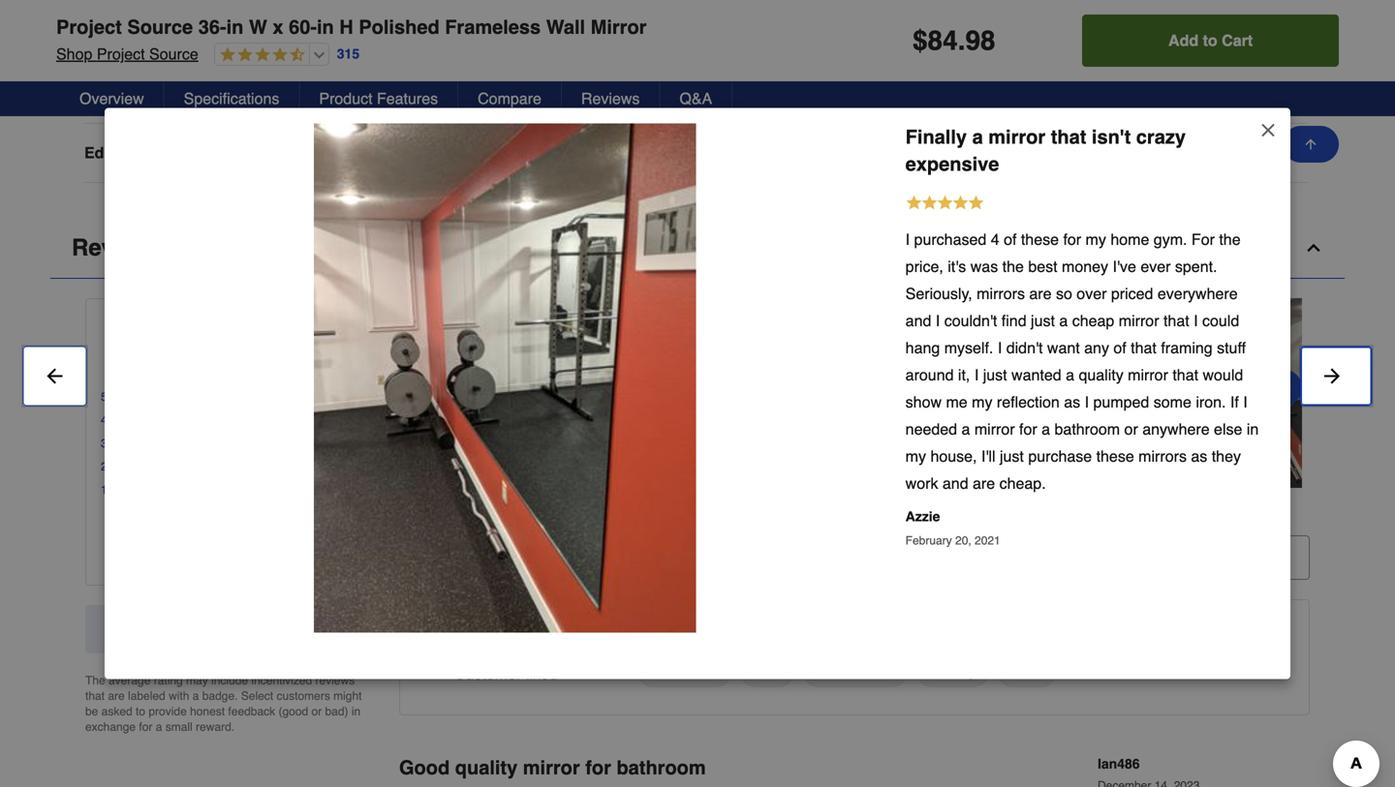 Task type: vqa. For each thing, say whether or not it's contained in the screenshot.
Reviews to the top
yes



Task type: describe. For each thing, give the bounding box(es) containing it.
average
[[109, 674, 151, 688]]

could
[[1203, 312, 1240, 330]]

out
[[269, 317, 296, 340]]

0 vertical spatial project
[[56, 16, 122, 38]]

review
[[506, 505, 560, 523]]

a inside finally a mirror that isn't crazy expensive
[[972, 126, 983, 148]]

i down seriously,
[[936, 312, 940, 330]]

show
[[906, 393, 942, 411]]

sentiment
[[496, 621, 571, 638]]

find
[[1002, 312, 1027, 330]]

that down framing
[[1173, 366, 1199, 384]]

mirror down liked
[[523, 757, 580, 779]]

0 vertical spatial and
[[906, 312, 932, 330]]

satisfaction button
[[803, 655, 908, 688]]

5%
[[336, 483, 353, 497]]

if
[[1231, 393, 1239, 411]]

in inside the average rating may include incentivized reviews that are labeled with a badge. select customers might be asked to provide honest feedback (good or bad) in exchange for a small reward.
[[352, 705, 361, 719]]

a down provide
[[156, 721, 162, 734]]

reward.
[[196, 721, 235, 734]]

bathroom inside i purchased 4 of these for my home gym. for the price, it's was the best money i've ever spent. seriously, mirrors are so over priced everywhere and i couldn't find just a cheap mirror that i could hang myself. i didn't want any of that framing stuff around it, i just wanted a quality mirror that would show me my reflection as i pumped some iron. if i needed a mirror for a bathroom or anywhere else in my house, i'll just purchase these mirrors as they work and are cheap.
[[1055, 421, 1120, 438]]

i right it, at the top of the page
[[975, 366, 979, 384]]

seriously,
[[906, 285, 973, 303]]

1 horizontal spatial are
[[973, 475, 995, 493]]

crazy
[[1136, 126, 1186, 148]]

small
[[165, 721, 193, 734]]

0 vertical spatial reviews button
[[562, 81, 660, 116]]

work
[[906, 475, 938, 493]]

feedback
[[228, 705, 275, 719]]

cart
[[1222, 31, 1253, 49]]

beveled cell
[[538, 143, 698, 163]]

compare button
[[458, 81, 562, 116]]

february
[[906, 534, 952, 548]]

overview
[[79, 90, 144, 108]]

quality button
[[916, 655, 989, 688]]

1 vertical spatial and
[[943, 475, 969, 493]]

edge
[[84, 144, 122, 162]]

are inside the average rating may include incentivized reviews that are labeled with a badge. select customers might be asked to provide honest feedback (good or bad) in exchange for a small reward.
[[108, 690, 125, 703]]

2 vertical spatial just
[[1000, 448, 1024, 466]]

expensive
[[906, 153, 999, 175]]

gym.
[[1154, 231, 1187, 249]]

1 vertical spatial project
[[97, 45, 145, 63]]

with
[[169, 690, 189, 703]]

3 no frame cell from the left
[[814, 84, 974, 104]]

a up purchase
[[1042, 421, 1050, 438]]

polystyrene
[[1090, 85, 1171, 103]]

0 horizontal spatial bathroom
[[617, 757, 706, 779]]

i purchased 4 of these for my home gym. for the price, it's was the best money i've ever spent. seriously, mirrors are so over priced everywhere and i couldn't find just a cheap mirror that i could hang myself. i didn't want any of that framing stuff around it, i just wanted a quality mirror that would show me my reflection as i pumped some iron. if i needed a mirror for a bathroom or anywhere else in my house, i'll just purchase these mirrors as they work and are cheap.
[[906, 231, 1259, 493]]

1 vertical spatial these
[[1097, 448, 1134, 466]]

cheap
[[1072, 312, 1115, 330]]

add to cart
[[1169, 31, 1253, 49]]

1 wall cell from the left
[[262, 25, 421, 44]]

priced
[[1111, 285, 1154, 303]]

2021
[[975, 534, 1001, 548]]

to inside the average rating may include incentivized reviews that are labeled with a badge. select customers might be asked to provide honest feedback (good or bad) in exchange for a small reward.
[[136, 705, 145, 719]]

1 frame from the left
[[286, 85, 325, 103]]

i left didn't
[[998, 339, 1002, 357]]

2 vertical spatial my
[[906, 448, 926, 466]]

close image
[[1259, 121, 1278, 140]]

project source 36-in w x 60-in h polished frameless wall mirror
[[56, 16, 647, 38]]

0 horizontal spatial 4
[[101, 414, 107, 427]]

20,
[[955, 534, 972, 548]]

a up want
[[1059, 312, 1068, 330]]

features
[[377, 90, 438, 108]]

customer for customer liked
[[454, 666, 522, 684]]

quality inside i purchased 4 of these for my home gym. for the price, it's was the best money i've ever spent. seriously, mirrors are so over priced everywhere and i couldn't find just a cheap mirror that i could hang myself. i didn't want any of that framing stuff around it, i just wanted a quality mirror that would show me my reflection as i pumped some iron. if i needed a mirror for a bathroom or anywhere else in my house, i'll just purchase these mirrors as they work and are cheap.
[[1079, 366, 1124, 384]]

me
[[946, 393, 968, 411]]

2 no from the left
[[538, 85, 558, 103]]

may
[[186, 674, 208, 688]]

hide
[[451, 549, 485, 567]]

4.5 stars image
[[215, 47, 305, 64]]

or inside the average rating may include incentivized reviews that are labeled with a badge. select customers might be asked to provide honest feedback (good or bad) in exchange for a small reward.
[[312, 705, 322, 719]]

0 vertical spatial customer
[[429, 505, 502, 523]]

so
[[1056, 285, 1073, 303]]

around
[[906, 366, 954, 384]]

else
[[1214, 421, 1243, 438]]

framed cell
[[1090, 143, 1250, 163]]

shop project source
[[56, 45, 198, 63]]

polished cell
[[262, 143, 421, 163]]

q&a
[[680, 90, 712, 108]]

a down want
[[1066, 366, 1075, 384]]

it,
[[958, 366, 970, 384]]

material
[[135, 85, 194, 103]]

q&a button
[[660, 81, 733, 116]]

filters
[[489, 549, 535, 567]]

frame
[[84, 85, 131, 103]]

framing
[[1161, 339, 1213, 357]]

finally a mirror that isn't crazy expensive
[[906, 126, 1186, 175]]

1 vertical spatial reviews button
[[50, 218, 1345, 279]]

reflection
[[997, 393, 1060, 411]]

product
[[319, 90, 373, 108]]

cell for wall
[[814, 25, 974, 44]]

asked
[[101, 705, 132, 719]]

add to cart button
[[1083, 15, 1339, 67]]

myself.
[[944, 339, 994, 357]]

want
[[1047, 339, 1080, 357]]

labeled
[[128, 690, 165, 703]]

arrow left image
[[43, 365, 66, 388]]

1 horizontal spatial 5
[[322, 317, 333, 340]]

84
[[928, 25, 958, 56]]

2 horizontal spatial my
[[1086, 231, 1106, 249]]

framed
[[1090, 144, 1143, 162]]

i left could
[[1194, 312, 1198, 330]]

1 no frame cell from the left
[[262, 84, 421, 104]]

iron.
[[1196, 393, 1226, 411]]

price
[[1010, 662, 1045, 680]]

arrow right image
[[1276, 377, 1292, 400]]

needed
[[906, 421, 957, 438]]

2 frame from the left
[[562, 85, 601, 103]]

over
[[1077, 285, 1107, 303]]

reviews
[[315, 674, 355, 688]]

spent.
[[1175, 258, 1218, 276]]

315 for 315 customer review s
[[399, 505, 425, 523]]

1 vertical spatial my
[[972, 393, 993, 411]]

for
[[1192, 231, 1215, 249]]

1 horizontal spatial of
[[1004, 231, 1017, 249]]

everywhere
[[1158, 285, 1238, 303]]

product features button
[[300, 81, 458, 116]]

best
[[1028, 258, 1058, 276]]

azzie
[[906, 509, 940, 525]]

3
[[101, 437, 107, 450]]

satisfaction
[[816, 662, 896, 680]]

mirror up the some
[[1128, 366, 1169, 384]]

that inside the average rating may include incentivized reviews that are labeled with a badge. select customers might be asked to provide honest feedback (good or bad) in exchange for a small reward.
[[85, 690, 105, 703]]

filter image
[[431, 550, 447, 566]]

98
[[966, 25, 996, 56]]

2 wall cell from the left
[[538, 25, 698, 44]]

quality inside button
[[929, 662, 977, 680]]

2 no frame cell from the left
[[538, 84, 698, 104]]



Task type: locate. For each thing, give the bounding box(es) containing it.
for inside the average rating may include incentivized reviews that are labeled with a badge. select customers might be asked to provide honest feedback (good or bad) in exchange for a small reward.
[[139, 721, 153, 734]]

0 horizontal spatial or
[[312, 705, 322, 719]]

some
[[1154, 393, 1192, 411]]

0 vertical spatial quality
[[1079, 366, 1124, 384]]

that up framing
[[1164, 312, 1190, 330]]

it's
[[948, 258, 966, 276]]

0 horizontal spatial these
[[1021, 231, 1059, 249]]

1 vertical spatial the
[[1003, 258, 1024, 276]]

1 vertical spatial to
[[136, 705, 145, 719]]

1 vertical spatial reviews
[[72, 234, 165, 261]]

are
[[1029, 285, 1052, 303], [973, 475, 995, 493], [108, 690, 125, 703]]

are up the asked
[[108, 690, 125, 703]]

1 vertical spatial 4
[[101, 414, 107, 427]]

thickness button
[[637, 655, 732, 688]]

that down the
[[85, 690, 105, 703]]

mirror
[[989, 126, 1046, 148], [1119, 312, 1159, 330], [1128, 366, 1169, 384], [975, 421, 1015, 438], [523, 757, 580, 779]]

0 horizontal spatial and
[[906, 312, 932, 330]]

0 vertical spatial 4
[[991, 231, 1000, 249]]

in left h
[[317, 16, 334, 38]]

1 horizontal spatial or
[[1125, 421, 1138, 438]]

315 up hide filters 'button'
[[399, 505, 425, 523]]

purchased
[[914, 231, 987, 249]]

3% for 3
[[336, 437, 353, 450]]

1 vertical spatial 315
[[399, 505, 425, 523]]

that left isn't
[[1051, 126, 1087, 148]]

the right for
[[1219, 231, 1241, 249]]

.
[[958, 25, 966, 56]]

4 up 'was'
[[991, 231, 1000, 249]]

mirror up i'll
[[975, 421, 1015, 438]]

0 horizontal spatial no frame
[[262, 85, 325, 103]]

0 horizontal spatial the
[[1003, 258, 1024, 276]]

in right else
[[1247, 421, 1259, 438]]

my
[[1086, 231, 1106, 249], [972, 393, 993, 411], [906, 448, 926, 466]]

as
[[1064, 393, 1081, 411], [1191, 448, 1208, 466]]

0 horizontal spatial no frame cell
[[262, 84, 421, 104]]

no frame cell up the polished cell
[[262, 84, 421, 104]]

customer for customer sentiment
[[420, 621, 492, 638]]

to down the labeled
[[136, 705, 145, 719]]

1 vertical spatial polished
[[262, 144, 321, 162]]

79%
[[329, 390, 353, 404]]

1 horizontal spatial bathroom
[[1055, 421, 1120, 438]]

0 horizontal spatial polished
[[262, 144, 321, 162]]

1 3% from the top
[[336, 437, 353, 450]]

my up work
[[906, 448, 926, 466]]

i left pumped
[[1085, 393, 1089, 411]]

house,
[[931, 448, 977, 466]]

a down me
[[962, 421, 970, 438]]

0 vertical spatial my
[[1086, 231, 1106, 249]]

that inside finally a mirror that isn't crazy expensive
[[1051, 126, 1087, 148]]

0 horizontal spatial 5
[[101, 390, 107, 404]]

just right the find
[[1031, 312, 1055, 330]]

price,
[[906, 258, 944, 276]]

1 vertical spatial bathroom
[[617, 757, 706, 779]]

hang
[[906, 339, 940, 357]]

size button
[[740, 655, 795, 688]]

cell for beveled
[[814, 143, 974, 163]]

315 down h
[[337, 46, 360, 62]]

0 vertical spatial reviews
[[581, 90, 640, 108]]

1 horizontal spatial these
[[1097, 448, 1134, 466]]

0 vertical spatial source
[[127, 16, 193, 38]]

1 horizontal spatial polished
[[359, 16, 440, 38]]

1 horizontal spatial and
[[943, 475, 969, 493]]

edge type
[[84, 144, 162, 162]]

purchase
[[1028, 448, 1092, 466]]

in left w
[[226, 16, 244, 38]]

or left bad)
[[312, 705, 322, 719]]

1 horizontal spatial no
[[538, 85, 558, 103]]

or down pumped
[[1125, 421, 1138, 438]]

0 vertical spatial these
[[1021, 231, 1059, 249]]

0 horizontal spatial reviews
[[72, 234, 165, 261]]

2 horizontal spatial quality
[[1079, 366, 1124, 384]]

are left so on the top
[[1029, 285, 1052, 303]]

compare
[[478, 90, 542, 108]]

provide
[[149, 705, 187, 719]]

couldn't
[[944, 312, 997, 330]]

no frame cell down $
[[814, 84, 974, 104]]

1 vertical spatial 5
[[101, 390, 107, 404]]

1 horizontal spatial to
[[1203, 31, 1218, 49]]

the
[[85, 674, 105, 688]]

stuff
[[1217, 339, 1246, 357]]

1 horizontal spatial wall cell
[[538, 25, 698, 44]]

to
[[1203, 31, 1218, 49], [136, 705, 145, 719]]

no frame cell
[[262, 84, 421, 104], [538, 84, 698, 104], [814, 84, 974, 104]]

1 horizontal spatial 4
[[991, 231, 1000, 249]]

customer down customer sentiment
[[454, 666, 522, 684]]

ever
[[1141, 258, 1171, 276]]

azzie february 20, 2021
[[906, 509, 1001, 548]]

of right out
[[301, 317, 317, 340]]

quality down the any
[[1079, 366, 1124, 384]]

quality
[[1079, 366, 1124, 384], [929, 662, 977, 680], [455, 757, 518, 779]]

no frame
[[262, 85, 325, 103], [538, 85, 601, 103], [814, 85, 878, 103]]

1 horizontal spatial my
[[972, 393, 993, 411]]

3 no frame from the left
[[814, 85, 878, 103]]

the
[[1219, 231, 1241, 249], [1003, 258, 1024, 276]]

chevron up image
[[1304, 238, 1324, 258]]

1 vertical spatial 3%
[[336, 460, 353, 474]]

0 vertical spatial 5
[[322, 317, 333, 340]]

are down i'll
[[973, 475, 995, 493]]

polystyrene cell
[[1090, 84, 1250, 104]]

didn't
[[1007, 339, 1043, 357]]

my right me
[[972, 393, 993, 411]]

1 vertical spatial quality
[[929, 662, 977, 680]]

and down house,
[[943, 475, 969, 493]]

quality left price
[[929, 662, 977, 680]]

3 frame from the left
[[838, 85, 878, 103]]

honest
[[190, 705, 225, 719]]

as right the reflection at right
[[1064, 393, 1081, 411]]

would
[[1203, 366, 1243, 384]]

1 no frame from the left
[[262, 85, 325, 103]]

0 vertical spatial to
[[1203, 31, 1218, 49]]

i'll
[[982, 448, 996, 466]]

1 vertical spatial source
[[149, 45, 198, 63]]

0 vertical spatial or
[[1125, 421, 1138, 438]]

i
[[906, 231, 910, 249], [936, 312, 940, 330], [1194, 312, 1198, 330], [998, 339, 1002, 357], [975, 366, 979, 384], [1085, 393, 1089, 411], [1243, 393, 1248, 411]]

0 vertical spatial are
[[1029, 285, 1052, 303]]

project up frame
[[97, 45, 145, 63]]

that left framing
[[1131, 339, 1157, 357]]

overview button
[[60, 81, 164, 116]]

this
[[250, 621, 275, 638]]

hide filters
[[451, 549, 535, 567]]

or inside i purchased 4 of these for my home gym. for the price, it's was the best money i've ever spent. seriously, mirrors are so over priced everywhere and i couldn't find just a cheap mirror that i could hang myself. i didn't want any of that framing stuff around it, i just wanted a quality mirror that would show me my reflection as i pumped some iron. if i needed a mirror for a bathroom or anywhere else in my house, i'll just purchase these mirrors as they work and are cheap.
[[1125, 421, 1138, 438]]

0 vertical spatial as
[[1064, 393, 1081, 411]]

for
[[1063, 231, 1082, 249], [1019, 421, 1038, 438], [139, 721, 153, 734], [585, 757, 611, 779]]

36-
[[198, 16, 226, 38]]

0 vertical spatial mirrors
[[977, 285, 1025, 303]]

a down may in the bottom left of the page
[[193, 690, 199, 703]]

3 no from the left
[[814, 85, 834, 103]]

mirror inside finally a mirror that isn't crazy expensive
[[989, 126, 1046, 148]]

to inside button
[[1203, 31, 1218, 49]]

2 horizontal spatial no frame cell
[[814, 84, 974, 104]]

mirrors down anywhere
[[1139, 448, 1187, 466]]

0 vertical spatial the
[[1219, 231, 1241, 249]]

was
[[971, 258, 998, 276]]

isn't
[[1092, 126, 1131, 148]]

1 vertical spatial customer
[[420, 621, 492, 638]]

1 horizontal spatial mirrors
[[1139, 448, 1187, 466]]

0 vertical spatial 315
[[337, 46, 360, 62]]

10%
[[329, 414, 353, 427]]

5 right out
[[322, 317, 333, 340]]

2 3% from the top
[[336, 460, 353, 474]]

reviews button
[[562, 81, 660, 116], [50, 218, 1345, 279]]

1 horizontal spatial as
[[1191, 448, 1208, 466]]

cheap.
[[1000, 475, 1046, 493]]

4 up 3
[[101, 414, 107, 427]]

anywhere
[[1143, 421, 1210, 438]]

customer up customer liked
[[420, 621, 492, 638]]

2 vertical spatial customer
[[454, 666, 522, 684]]

3%
[[336, 437, 353, 450], [336, 460, 353, 474]]

1 horizontal spatial type
[[127, 144, 162, 162]]

arrow right image
[[1321, 365, 1344, 388]]

mirror down priced
[[1119, 312, 1159, 330]]

to right add
[[1203, 31, 1218, 49]]

or
[[1125, 421, 1138, 438], [312, 705, 322, 719]]

0 vertical spatial polished
[[359, 16, 440, 38]]

these down pumped
[[1097, 448, 1134, 466]]

x
[[273, 16, 283, 38]]

source up shop project source
[[127, 16, 193, 38]]

mirror up expensive
[[989, 126, 1046, 148]]

w
[[249, 16, 267, 38]]

3% up 5%
[[336, 460, 353, 474]]

thickness
[[650, 662, 720, 680]]

i up price,
[[906, 231, 910, 249]]

recommend
[[158, 621, 246, 638]]

1 horizontal spatial the
[[1219, 231, 1241, 249]]

2 vertical spatial are
[[108, 690, 125, 703]]

1 horizontal spatial quality
[[929, 662, 977, 680]]

i right 'if' at the right of the page
[[1243, 393, 1248, 411]]

uploaded image image
[[314, 124, 696, 633], [407, 384, 597, 403], [607, 384, 797, 403], [806, 384, 996, 403], [1006, 384, 1196, 403], [1205, 384, 1395, 403]]

0 horizontal spatial type
[[84, 26, 119, 43]]

2 horizontal spatial no
[[814, 85, 834, 103]]

in down "might"
[[352, 705, 361, 719]]

polished down product
[[262, 144, 321, 162]]

0 horizontal spatial quality
[[455, 757, 518, 779]]

1 vertical spatial type
[[127, 144, 162, 162]]

customer sentiment
[[420, 621, 571, 638]]

beveled
[[538, 144, 594, 162]]

the average rating may include incentivized reviews that are labeled with a badge. select customers might be asked to provide honest feedback (good or bad) in exchange for a small reward.
[[85, 674, 362, 734]]

2 horizontal spatial no frame
[[814, 85, 878, 103]]

good
[[399, 757, 450, 779]]

1 horizontal spatial 315
[[399, 505, 425, 523]]

0 horizontal spatial to
[[136, 705, 145, 719]]

h
[[339, 16, 353, 38]]

source up material
[[149, 45, 198, 63]]

product
[[279, 621, 331, 638]]

1 horizontal spatial no frame cell
[[538, 84, 698, 104]]

$ 84 . 98
[[913, 25, 996, 56]]

1 vertical spatial mirrors
[[1139, 448, 1187, 466]]

1 vertical spatial just
[[983, 366, 1007, 384]]

polished right h
[[359, 16, 440, 38]]

polished inside cell
[[262, 144, 321, 162]]

cell
[[814, 25, 974, 44], [1090, 25, 1250, 44], [814, 143, 974, 163]]

0 horizontal spatial of
[[301, 317, 317, 340]]

2 vertical spatial quality
[[455, 757, 518, 779]]

4
[[991, 231, 1000, 249], [101, 414, 107, 427]]

2 horizontal spatial are
[[1029, 285, 1052, 303]]

0 horizontal spatial no
[[262, 85, 281, 103]]

my up money
[[1086, 231, 1106, 249]]

specifications button
[[164, 81, 300, 116]]

315 customer review s
[[399, 505, 568, 523]]

2 no frame from the left
[[538, 85, 601, 103]]

3% down 10%
[[336, 437, 353, 450]]

1 vertical spatial as
[[1191, 448, 1208, 466]]

0 vertical spatial 3%
[[336, 437, 353, 450]]

0 horizontal spatial frame
[[286, 85, 325, 103]]

wall
[[546, 16, 585, 38], [262, 26, 291, 43], [538, 26, 567, 43]]

wall cell
[[262, 25, 421, 44], [538, 25, 698, 44]]

0 vertical spatial type
[[84, 26, 119, 43]]

a up expensive
[[972, 126, 983, 148]]

type right the edge
[[127, 144, 162, 162]]

arrow up image
[[1303, 137, 1319, 152]]

these up best at the right top
[[1021, 231, 1059, 249]]

the right 'was'
[[1003, 258, 1024, 276]]

1 horizontal spatial frame
[[562, 85, 601, 103]]

1 no from the left
[[262, 85, 281, 103]]

reviews up beveled cell
[[581, 90, 640, 108]]

no frame cell up beveled cell
[[538, 84, 698, 104]]

2 horizontal spatial frame
[[838, 85, 878, 103]]

0 horizontal spatial as
[[1064, 393, 1081, 411]]

badge.
[[202, 690, 238, 703]]

0 horizontal spatial mirrors
[[977, 285, 1025, 303]]

1 horizontal spatial reviews
[[581, 90, 640, 108]]

quality right good
[[455, 757, 518, 779]]

shop
[[56, 45, 92, 63]]

0 horizontal spatial are
[[108, 690, 125, 703]]

reviews for the top "reviews" button
[[581, 90, 640, 108]]

hide filters button
[[399, 536, 567, 580]]

0 vertical spatial bathroom
[[1055, 421, 1120, 438]]

4 inside i purchased 4 of these for my home gym. for the price, it's was the best money i've ever spent. seriously, mirrors are so over priced everywhere and i couldn't find just a cheap mirror that i could hang myself. i didn't want any of that framing stuff around it, i just wanted a quality mirror that would show me my reflection as i pumped some iron. if i needed a mirror for a bathroom or anywhere else in my house, i'll just purchase these mirrors as they work and are cheap.
[[991, 231, 1000, 249]]

polished
[[359, 16, 440, 38], [262, 144, 321, 162]]

reviews down the edge type
[[72, 234, 165, 261]]

recommend this product
[[158, 621, 331, 638]]

mirrors up the find
[[977, 285, 1025, 303]]

finally
[[906, 126, 967, 148]]

bathroom
[[1055, 421, 1120, 438], [617, 757, 706, 779]]

of right purchased
[[1004, 231, 1017, 249]]

just right it, at the top of the page
[[983, 366, 1007, 384]]

project up shop
[[56, 16, 122, 38]]

1 vertical spatial are
[[973, 475, 995, 493]]

as left they
[[1191, 448, 1208, 466]]

type up shop project source
[[84, 26, 119, 43]]

(good
[[279, 705, 308, 719]]

of right the any
[[1114, 339, 1127, 357]]

0 horizontal spatial wall cell
[[262, 25, 421, 44]]

mirrors
[[977, 285, 1025, 303], [1139, 448, 1187, 466]]

60-
[[289, 16, 317, 38]]

customer up hide on the left
[[429, 505, 502, 523]]

0 vertical spatial just
[[1031, 312, 1055, 330]]

$
[[913, 25, 928, 56]]

0 horizontal spatial 315
[[337, 46, 360, 62]]

3% for 2
[[336, 460, 353, 474]]

315 for 315
[[337, 46, 360, 62]]

of
[[1004, 231, 1017, 249], [301, 317, 317, 340], [1114, 339, 1127, 357]]

rating
[[154, 674, 183, 688]]

2 horizontal spatial of
[[1114, 339, 1127, 357]]

reviews for bottommost "reviews" button
[[72, 234, 165, 261]]

mirror
[[591, 16, 647, 38]]

and up hang
[[906, 312, 932, 330]]

just right i'll
[[1000, 448, 1024, 466]]

ian486
[[1098, 757, 1140, 772]]

liked
[[526, 666, 558, 684]]

5 up 3
[[101, 390, 107, 404]]

in inside i purchased 4 of these for my home gym. for the price, it's was the best money i've ever spent. seriously, mirrors are so over priced everywhere and i couldn't find just a cheap mirror that i could hang myself. i didn't want any of that framing stuff around it, i just wanted a quality mirror that would show me my reflection as i pumped some iron. if i needed a mirror for a bathroom or anywhere else in my house, i'll just purchase these mirrors as they work and are cheap.
[[1247, 421, 1259, 438]]

money
[[1062, 258, 1109, 276]]



